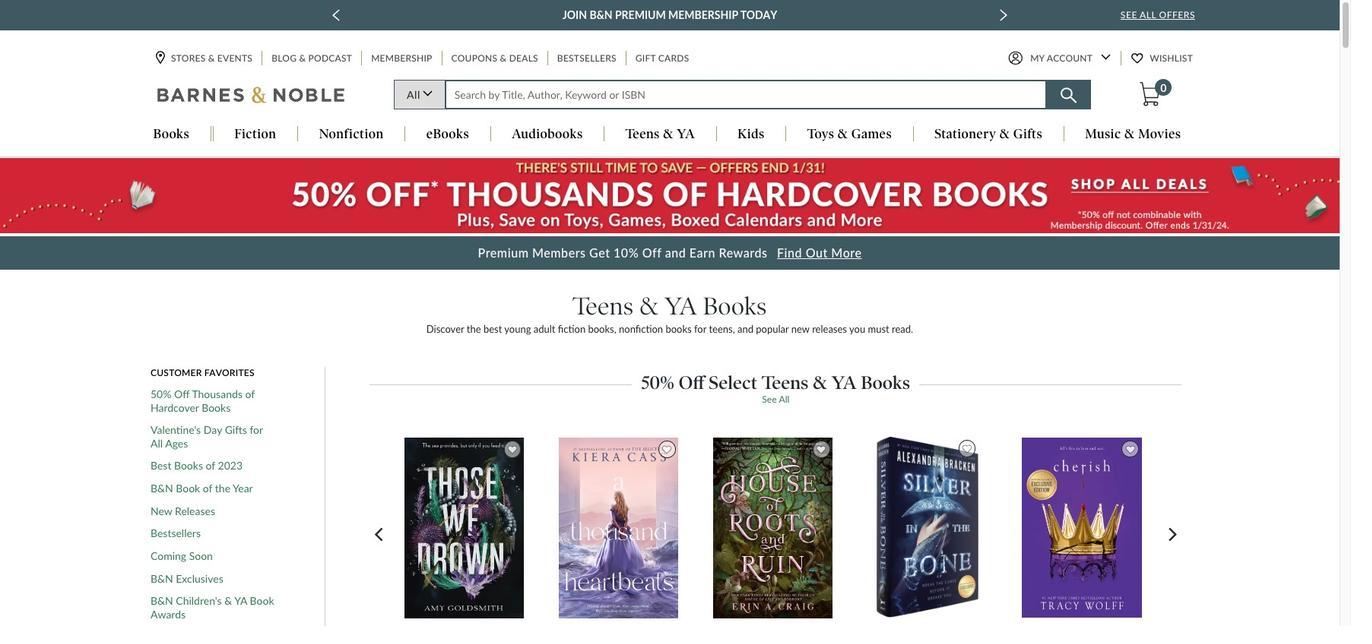 Task type: locate. For each thing, give the bounding box(es) containing it.
of
[[245, 388, 255, 401], [206, 460, 215, 473], [203, 482, 212, 495]]

books
[[666, 324, 692, 336]]

premium inside teens & ya books main content
[[478, 245, 529, 260]]

2 vertical spatial of
[[203, 482, 212, 495]]

premium members get 10% off and earn rewards find out more
[[478, 245, 862, 260]]

gifts right day
[[225, 424, 247, 437]]

teens inside teens & ya books discover the best young adult fiction books, nonfiction books for teens, and popular new releases you must read.
[[573, 292, 634, 322]]

of down best books of 2023 "link"
[[203, 482, 212, 495]]

0 vertical spatial for
[[695, 324, 707, 336]]

50% for select
[[642, 372, 675, 394]]

1 vertical spatial the
[[215, 482, 231, 495]]

book up new releases at the left bottom of the page
[[176, 482, 200, 495]]

0 vertical spatial membership
[[669, 8, 739, 21]]

1 vertical spatial of
[[206, 460, 215, 473]]

for left teens,
[[695, 324, 707, 336]]

ya right children's
[[234, 595, 247, 608]]

and right teens,
[[738, 324, 754, 336]]

2 horizontal spatial off
[[679, 372, 705, 394]]

all left ages
[[151, 437, 163, 450]]

b&n down coming
[[151, 573, 173, 586]]

teens & ya button
[[605, 127, 716, 143]]

children's
[[176, 595, 222, 608]]

& inside 'button'
[[1125, 127, 1136, 142]]

b&n exclusives link
[[151, 573, 223, 586]]

& right 'music'
[[1125, 127, 1136, 142]]

b&n for b&n children's & ya book awards
[[151, 595, 173, 608]]

year
[[233, 482, 253, 495]]

read.
[[892, 324, 914, 336]]

off
[[643, 245, 662, 260], [679, 372, 705, 394], [174, 388, 190, 401]]

favorites
[[205, 367, 255, 379]]

1 vertical spatial for
[[250, 424, 263, 437]]

1 vertical spatial bestsellers
[[151, 528, 201, 540]]

& for coupons & deals
[[500, 53, 507, 64]]

the
[[467, 324, 481, 336], [215, 482, 231, 495]]

1 vertical spatial gifts
[[225, 424, 247, 437]]

0 horizontal spatial off
[[174, 388, 190, 401]]

toys & games
[[808, 127, 892, 142]]

logo image
[[157, 86, 346, 108]]

1 vertical spatial bestsellers link
[[151, 528, 201, 541]]

bestsellers link down join
[[556, 51, 618, 66]]

0 vertical spatial and
[[665, 245, 686, 260]]

off inside 50% off thousands of hardcover books
[[174, 388, 190, 401]]

see left offers
[[1121, 9, 1138, 21]]

for right day
[[250, 424, 263, 437]]

stores & events
[[171, 53, 253, 64]]

fiction
[[558, 324, 586, 336]]

thousands
[[192, 388, 243, 401]]

and
[[665, 245, 686, 260], [738, 324, 754, 336]]

the left "year" at the bottom of page
[[215, 482, 231, 495]]

b&n for b&n exclusives
[[151, 573, 173, 586]]

& left deals
[[500, 53, 507, 64]]

& right blog
[[299, 53, 306, 64]]

50% off select teens & ya books see all
[[642, 372, 911, 405]]

0
[[1161, 81, 1168, 94]]

1 vertical spatial see
[[763, 394, 777, 405]]

for
[[695, 324, 707, 336], [250, 424, 263, 437]]

& right 'stores'
[[208, 53, 215, 64]]

books inside button
[[153, 127, 190, 142]]

all down popular
[[779, 394, 790, 405]]

b&n up "awards"
[[151, 595, 173, 608]]

cart image
[[1141, 83, 1161, 107]]

&
[[208, 53, 215, 64], [299, 53, 306, 64], [500, 53, 507, 64], [664, 127, 674, 142], [838, 127, 849, 142], [1000, 127, 1011, 142], [1125, 127, 1136, 142], [640, 292, 659, 322], [813, 372, 828, 394], [225, 595, 232, 608]]

more
[[832, 245, 862, 260]]

bestsellers link up coming soon at the bottom of page
[[151, 528, 201, 541]]

1 horizontal spatial book
[[250, 595, 274, 608]]

of inside best books of 2023 "link"
[[206, 460, 215, 473]]

1 horizontal spatial membership
[[669, 8, 739, 21]]

and left earn
[[665, 245, 686, 260]]

0 vertical spatial bestsellers
[[558, 53, 617, 64]]

50% inside 50% off thousands of hardcover books
[[151, 388, 172, 401]]

book
[[176, 482, 200, 495], [250, 595, 274, 608]]

0 vertical spatial see
[[1121, 9, 1138, 21]]

1 horizontal spatial for
[[695, 324, 707, 336]]

50%
[[642, 372, 675, 394], [151, 388, 172, 401]]

1 horizontal spatial premium
[[615, 8, 666, 21]]

membership up cards
[[669, 8, 739, 21]]

see all offers link
[[1121, 9, 1196, 21]]

ya down the you in the right of the page
[[832, 372, 857, 394]]

off inside 50% off select teens & ya books see all
[[679, 372, 705, 394]]

soon
[[189, 550, 213, 563]]

0 horizontal spatial 50%
[[151, 388, 172, 401]]

new releases
[[151, 505, 215, 518]]

of left 2023
[[206, 460, 215, 473]]

all inside 50% off select teens & ya books see all
[[779, 394, 790, 405]]

fiction
[[235, 127, 276, 142]]

see
[[1121, 9, 1138, 21], [763, 394, 777, 405]]

0 horizontal spatial book
[[176, 482, 200, 495]]

gifts inside button
[[1014, 127, 1043, 142]]

audiobooks button
[[491, 127, 604, 143]]

teens inside button
[[626, 127, 660, 142]]

music & movies
[[1086, 127, 1182, 142]]

& inside teens & ya books discover the best young adult fiction books, nonfiction books for teens, and popular new releases you must read.
[[640, 292, 659, 322]]

0 vertical spatial of
[[245, 388, 255, 401]]

1 horizontal spatial gifts
[[1014, 127, 1043, 142]]

teens & ya
[[626, 127, 695, 142]]

see down popular
[[763, 394, 777, 405]]

1 horizontal spatial bestsellers
[[558, 53, 617, 64]]

bestsellers
[[558, 53, 617, 64], [151, 528, 201, 540]]

wishlist
[[1150, 53, 1194, 64]]

valentine's day gifts for all ages link
[[151, 424, 277, 451]]

0 horizontal spatial membership
[[371, 53, 433, 64]]

1 horizontal spatial bestsellers link
[[556, 51, 618, 66]]

ya inside 50% off select teens & ya books see all
[[832, 372, 857, 394]]

blog
[[272, 53, 297, 64]]

stores
[[171, 53, 206, 64]]

1 vertical spatial premium
[[478, 245, 529, 260]]

teens up 50% off thousans of hardcover books, plus, save on toys, games, boxed calendars and more image
[[626, 127, 660, 142]]

& up 50% off thousans of hardcover books, plus, save on toys, games, boxed calendars and more image
[[664, 127, 674, 142]]

ya inside the b&n children's & ya book awards
[[234, 595, 247, 608]]

best books of 2023
[[151, 460, 243, 473]]

teens,
[[709, 324, 735, 336]]

teens up the see all 'link'
[[762, 372, 809, 394]]

ya up 50% off thousans of hardcover books, plus, save on toys, games, boxed calendars and more image
[[677, 127, 695, 142]]

& down releases
[[813, 372, 828, 394]]

1 horizontal spatial the
[[467, 324, 481, 336]]

50% off thousands of hardcover books link
[[151, 388, 277, 415]]

those we drown image
[[404, 438, 525, 620]]

nonfiction
[[319, 127, 384, 142]]

gift cards
[[636, 53, 690, 64]]

0 horizontal spatial the
[[215, 482, 231, 495]]

0 vertical spatial premium
[[615, 8, 666, 21]]

teens & ya books discover the best young adult fiction books, nonfiction books for teens, and popular new releases you must read.
[[427, 292, 914, 336]]

1 horizontal spatial 50%
[[642, 372, 675, 394]]

the left the best
[[467, 324, 481, 336]]

& right children's
[[225, 595, 232, 608]]

b&n for b&n book of the year
[[151, 482, 173, 495]]

0 horizontal spatial and
[[665, 245, 686, 260]]

bestsellers link
[[556, 51, 618, 66], [151, 528, 201, 541]]

books inside teens & ya books discover the best young adult fiction books, nonfiction books for teens, and popular new releases you must read.
[[703, 292, 767, 322]]

1 vertical spatial membership
[[371, 53, 433, 64]]

books inside 50% off select teens & ya books see all
[[861, 372, 911, 394]]

premium up gift
[[615, 8, 666, 21]]

awards
[[151, 609, 186, 622]]

& right the toys
[[838, 127, 849, 142]]

b&n inside the b&n children's & ya book awards
[[151, 595, 173, 608]]

of for the
[[203, 482, 212, 495]]

bestsellers down join
[[558, 53, 617, 64]]

teens & ya books main content
[[0, 158, 1341, 627]]

cards
[[659, 53, 690, 64]]

0 vertical spatial the
[[467, 324, 481, 336]]

kids
[[738, 127, 765, 142]]

& for stationery & gifts
[[1000, 127, 1011, 142]]

1 vertical spatial teens
[[573, 292, 634, 322]]

valentine's
[[151, 424, 201, 437]]

off for of
[[174, 388, 190, 401]]

releases
[[813, 324, 848, 336]]

0 horizontal spatial see
[[763, 394, 777, 405]]

gifts right stationery
[[1014, 127, 1043, 142]]

silver in the bone (b&n exclusive edition) image
[[876, 437, 980, 619]]

bestsellers inside teens & ya books main content
[[151, 528, 201, 540]]

0 horizontal spatial gifts
[[225, 424, 247, 437]]

customer favorites
[[151, 367, 255, 379]]

0 vertical spatial bestsellers link
[[556, 51, 618, 66]]

0 vertical spatial gifts
[[1014, 127, 1043, 142]]

None field
[[445, 80, 1047, 110]]

& up nonfiction
[[640, 292, 659, 322]]

books inside "link"
[[174, 460, 203, 473]]

gift
[[636, 53, 656, 64]]

nonfiction
[[619, 324, 663, 336]]

50% for thousands
[[151, 388, 172, 401]]

games
[[852, 127, 892, 142]]

b&n up new
[[151, 482, 173, 495]]

bestsellers up coming soon at the bottom of page
[[151, 528, 201, 540]]

join b&n premium membership today
[[563, 8, 778, 21]]

0 horizontal spatial bestsellers
[[151, 528, 201, 540]]

50% down nonfiction
[[642, 372, 675, 394]]

books,
[[588, 324, 617, 336]]

of inside b&n book of the year link
[[203, 482, 212, 495]]

gifts inside valentine's day gifts for all ages
[[225, 424, 247, 437]]

bestsellers for the rightmost bestsellers link
[[558, 53, 617, 64]]

1 vertical spatial book
[[250, 595, 274, 608]]

gifts
[[1014, 127, 1043, 142], [225, 424, 247, 437]]

0 horizontal spatial premium
[[478, 245, 529, 260]]

young
[[505, 324, 531, 336]]

50% inside 50% off select teens & ya books see all
[[642, 372, 675, 394]]

teens up books,
[[573, 292, 634, 322]]

releases
[[175, 505, 215, 518]]

0 vertical spatial teens
[[626, 127, 660, 142]]

for inside valentine's day gifts for all ages
[[250, 424, 263, 437]]

membership link
[[370, 51, 434, 66]]

off up hardcover
[[174, 388, 190, 401]]

1 vertical spatial and
[[738, 324, 754, 336]]

& for toys & games
[[838, 127, 849, 142]]

books
[[153, 127, 190, 142], [703, 292, 767, 322], [861, 372, 911, 394], [202, 401, 231, 414], [174, 460, 203, 473]]

of inside 50% off thousands of hardcover books
[[245, 388, 255, 401]]

next slide / item image
[[1000, 9, 1008, 21]]

book right children's
[[250, 595, 274, 608]]

0 horizontal spatial for
[[250, 424, 263, 437]]

house of roots and ruin image
[[713, 438, 834, 620]]

1 horizontal spatial see
[[1121, 9, 1138, 21]]

user image
[[1009, 51, 1023, 66]]

2 vertical spatial teens
[[762, 372, 809, 394]]

ya up books
[[665, 292, 697, 322]]

new
[[151, 505, 172, 518]]

off left select
[[679, 372, 705, 394]]

0 button
[[1139, 79, 1173, 108]]

premium
[[615, 8, 666, 21], [478, 245, 529, 260]]

of down favorites
[[245, 388, 255, 401]]

b&n right join
[[590, 8, 613, 21]]

off right 10%
[[643, 245, 662, 260]]

50% up hardcover
[[151, 388, 172, 401]]

1 horizontal spatial and
[[738, 324, 754, 336]]

& right stationery
[[1000, 127, 1011, 142]]

premium left members
[[478, 245, 529, 260]]

all
[[1140, 9, 1157, 21], [407, 89, 421, 102], [779, 394, 790, 405], [151, 437, 163, 450]]

membership up all link
[[371, 53, 433, 64]]

& for teens & ya books discover the best young adult fiction books, nonfiction books for teens, and popular new releases you must read.
[[640, 292, 659, 322]]

b&n
[[590, 8, 613, 21], [151, 482, 173, 495], [151, 573, 173, 586], [151, 595, 173, 608]]



Task type: vqa. For each thing, say whether or not it's contained in the screenshot.
pulled
no



Task type: describe. For each thing, give the bounding box(es) containing it.
toys
[[808, 127, 835, 142]]

stationery
[[935, 127, 997, 142]]

books button
[[132, 127, 211, 143]]

kids button
[[717, 127, 786, 143]]

coming
[[151, 550, 186, 563]]

& inside the b&n children's & ya book awards
[[225, 595, 232, 608]]

book inside the b&n children's & ya book awards
[[250, 595, 274, 608]]

coupons & deals link
[[450, 51, 540, 66]]

& inside 50% off select teens & ya books see all
[[813, 372, 828, 394]]

movies
[[1139, 127, 1182, 142]]

wishlist link
[[1132, 51, 1195, 66]]

teens for teens & ya
[[626, 127, 660, 142]]

blog & podcast
[[272, 53, 352, 64]]

and inside teens & ya books discover the best young adult fiction books, nonfiction books for teens, and popular new releases you must read.
[[738, 324, 754, 336]]

& for stores & events
[[208, 53, 215, 64]]

account
[[1047, 53, 1093, 64]]

best
[[484, 324, 502, 336]]

teens for teens & ya books discover the best young adult fiction books, nonfiction books for teens, and popular new releases you must read.
[[573, 292, 634, 322]]

coupons & deals
[[452, 53, 539, 64]]

music
[[1086, 127, 1122, 142]]

10%
[[614, 245, 639, 260]]

& for blog & podcast
[[299, 53, 306, 64]]

fiction button
[[214, 127, 297, 143]]

off for teens
[[679, 372, 705, 394]]

podcast
[[309, 53, 352, 64]]

previous slide / item image
[[333, 9, 340, 21]]

b&n book of the year
[[151, 482, 253, 495]]

a thousand heartbeats image
[[559, 438, 680, 620]]

stationery & gifts
[[935, 127, 1043, 142]]

find
[[778, 245, 803, 260]]

valentine's day gifts for all ages
[[151, 424, 263, 450]]

see inside 50% off select teens & ya books see all
[[763, 394, 777, 405]]

b&n children's & ya book awards
[[151, 595, 274, 622]]

all down "membership" link
[[407, 89, 421, 102]]

select
[[709, 372, 758, 394]]

discover
[[427, 324, 464, 336]]

0 vertical spatial book
[[176, 482, 200, 495]]

& for music & movies
[[1125, 127, 1136, 142]]

the inside teens & ya books discover the best young adult fiction books, nonfiction books for teens, and popular new releases you must read.
[[467, 324, 481, 336]]

earn
[[690, 245, 716, 260]]

0 horizontal spatial bestsellers link
[[151, 528, 201, 541]]

new
[[792, 324, 810, 336]]

blog & podcast link
[[270, 51, 354, 66]]

music & movies button
[[1065, 127, 1203, 143]]

today
[[741, 8, 778, 21]]

all left offers
[[1140, 9, 1157, 21]]

nonfiction button
[[298, 127, 405, 143]]

my
[[1031, 53, 1045, 64]]

gifts for &
[[1014, 127, 1043, 142]]

must
[[868, 324, 890, 336]]

teens inside 50% off select teens & ya books see all
[[762, 372, 809, 394]]

Search by Title, Author, Keyword or ISBN text field
[[445, 80, 1047, 110]]

books inside 50% off thousands of hardcover books
[[202, 401, 231, 414]]

exclusives
[[176, 573, 223, 586]]

ebooks
[[427, 127, 469, 142]]

best
[[151, 460, 171, 473]]

2023
[[218, 460, 243, 473]]

all link
[[394, 80, 445, 110]]

offers
[[1160, 9, 1196, 21]]

b&n exclusives
[[151, 573, 223, 586]]

bestsellers for leftmost bestsellers link
[[151, 528, 201, 540]]

out
[[806, 245, 828, 260]]

of for 2023
[[206, 460, 215, 473]]

1 horizontal spatial off
[[643, 245, 662, 260]]

the inside b&n book of the year link
[[215, 482, 231, 495]]

ya inside button
[[677, 127, 695, 142]]

b&n book of the year link
[[151, 482, 253, 496]]

toys & games button
[[787, 127, 913, 143]]

ya inside teens & ya books discover the best young adult fiction books, nonfiction books for teens, and popular new releases you must read.
[[665, 292, 697, 322]]

rewards
[[719, 245, 768, 260]]

search image
[[1061, 88, 1077, 104]]

get
[[590, 245, 611, 260]]

deals
[[509, 53, 539, 64]]

50% off thousands of hardcover books
[[151, 388, 255, 414]]

gifts for day
[[225, 424, 247, 437]]

my account
[[1031, 53, 1093, 64]]

audiobooks
[[512, 127, 583, 142]]

you
[[850, 324, 866, 336]]

stationery & gifts button
[[914, 127, 1064, 143]]

for inside teens & ya books discover the best young adult fiction books, nonfiction books for teens, and popular new releases you must read.
[[695, 324, 707, 336]]

ages
[[165, 437, 188, 450]]

see all link
[[763, 394, 790, 405]]

popular
[[756, 324, 789, 336]]

events
[[217, 53, 253, 64]]

hardcover
[[151, 401, 199, 414]]

cherish (b&n exclusive edition) (crave series #6) image
[[1022, 437, 1143, 619]]

50% off thousans of hardcover books, plus, save on toys, games, boxed calendars and more image
[[0, 159, 1341, 233]]

all inside valentine's day gifts for all ages
[[151, 437, 163, 450]]

members
[[533, 245, 586, 260]]

customer
[[151, 367, 202, 379]]

coupons
[[452, 53, 498, 64]]

join b&n premium membership today link
[[563, 6, 778, 24]]

coming soon link
[[151, 550, 213, 563]]

day
[[204, 424, 222, 437]]

ebooks button
[[406, 127, 490, 143]]

see all offers
[[1121, 9, 1196, 21]]

best books of 2023 link
[[151, 460, 243, 473]]

down arrow image
[[1102, 54, 1112, 60]]

join
[[563, 8, 587, 21]]

coming soon
[[151, 550, 213, 563]]

& for teens & ya
[[664, 127, 674, 142]]



